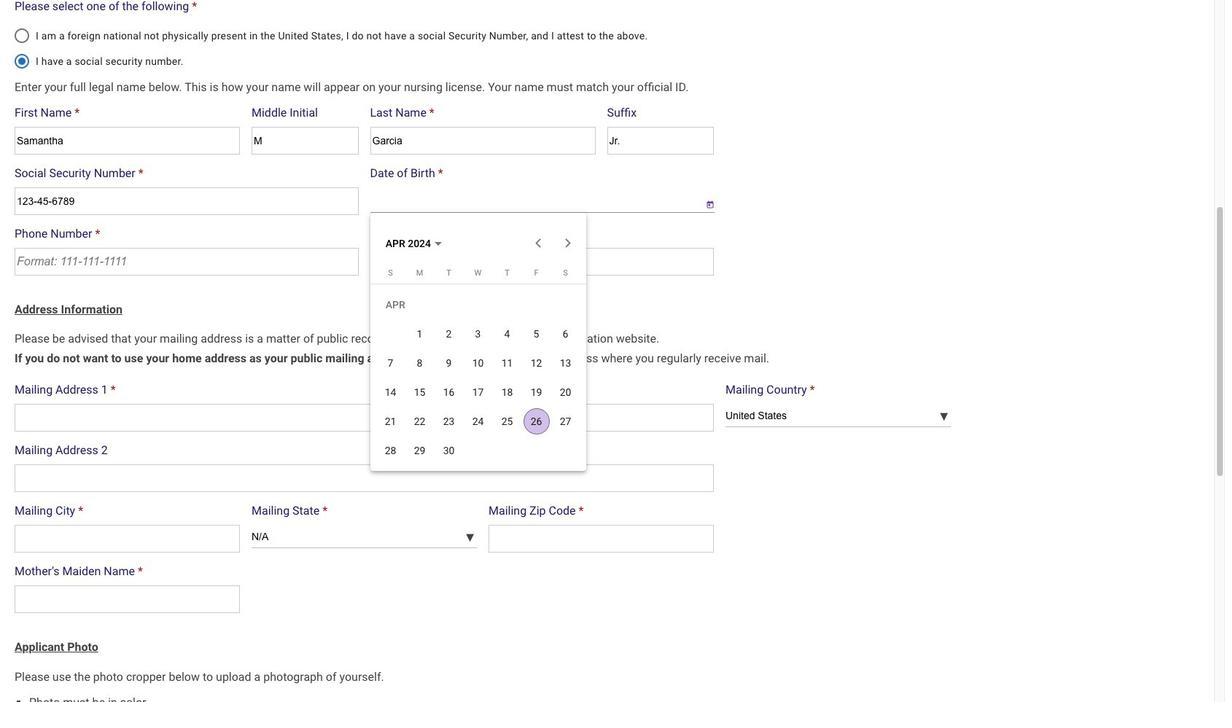 Task type: locate. For each thing, give the bounding box(es) containing it.
2 row from the top
[[376, 348, 580, 378]]

None text field
[[15, 127, 240, 154], [252, 127, 359, 154], [607, 127, 714, 154], [15, 465, 714, 492], [15, 525, 240, 553], [15, 127, 240, 154], [252, 127, 359, 154], [607, 127, 714, 154], [15, 465, 714, 492], [15, 525, 240, 553]]

row
[[376, 319, 580, 348], [376, 348, 580, 378], [376, 378, 580, 407], [376, 407, 580, 436], [376, 436, 580, 465]]

grid
[[376, 268, 580, 465]]

None text field
[[370, 127, 596, 154], [370, 248, 714, 275], [15, 404, 714, 432], [489, 525, 714, 553], [15, 586, 240, 614], [370, 127, 596, 154], [370, 248, 714, 275], [15, 404, 714, 432], [489, 525, 714, 553], [15, 586, 240, 614]]

None field
[[370, 187, 694, 213]]

option group
[[15, 20, 721, 68]]



Task type: describe. For each thing, give the bounding box(es) containing it.
5 row from the top
[[376, 436, 580, 465]]

Format: 111-11-1111 text field
[[15, 187, 359, 215]]

4 row from the top
[[376, 407, 580, 436]]

3 row from the top
[[376, 378, 580, 407]]

Format: 111-111-1111 text field
[[15, 248, 359, 275]]

1 row from the top
[[376, 319, 580, 348]]



Task type: vqa. For each thing, say whether or not it's contained in the screenshot.
grid
yes



